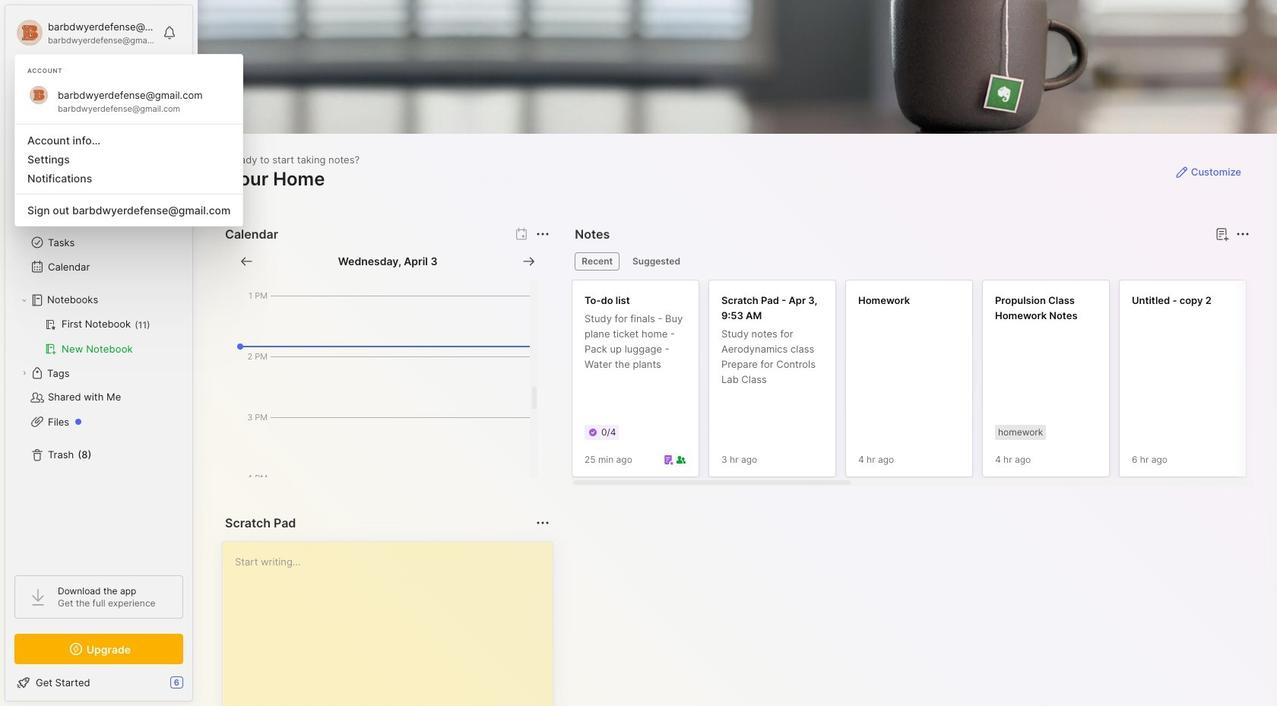 Task type: describe. For each thing, give the bounding box(es) containing it.
dropdown list menu
[[15, 118, 243, 220]]

1 more actions field from the top
[[532, 224, 554, 245]]

Search text field
[[42, 78, 170, 92]]

group inside main element
[[14, 312, 182, 361]]

1 tab from the left
[[575, 252, 620, 271]]

2 more actions field from the top
[[532, 512, 554, 534]]

click to collapse image
[[192, 678, 203, 696]]



Task type: locate. For each thing, give the bounding box(es) containing it.
expand tags image
[[20, 369, 29, 378]]

1 vertical spatial more actions field
[[532, 512, 554, 534]]

tab list
[[575, 252, 1248, 271]]

tree
[[5, 148, 192, 562]]

more actions image
[[534, 225, 552, 243], [534, 514, 552, 532]]

group
[[14, 312, 182, 361]]

1 more actions image from the top
[[534, 225, 552, 243]]

tab
[[575, 252, 620, 271], [626, 252, 687, 271]]

row group
[[572, 280, 1277, 487]]

2 tab from the left
[[626, 252, 687, 271]]

Help and Learning task checklist field
[[5, 671, 192, 695]]

0 vertical spatial more actions field
[[532, 224, 554, 245]]

0 vertical spatial more actions image
[[534, 225, 552, 243]]

Account field
[[14, 17, 155, 48]]

2 more actions image from the top
[[534, 514, 552, 532]]

0 horizontal spatial tab
[[575, 252, 620, 271]]

Start writing… text field
[[235, 542, 552, 706]]

none search field inside main element
[[42, 75, 170, 94]]

tree inside main element
[[5, 148, 192, 562]]

expand notebooks image
[[20, 296, 29, 305]]

1 vertical spatial more actions image
[[534, 514, 552, 532]]

1 horizontal spatial tab
[[626, 252, 687, 271]]

main element
[[0, 0, 198, 706]]

None search field
[[42, 75, 170, 94]]

More actions field
[[532, 224, 554, 245], [532, 512, 554, 534]]

Choose date to view field
[[338, 254, 438, 269]]



Task type: vqa. For each thing, say whether or not it's contained in the screenshot.
tab
yes



